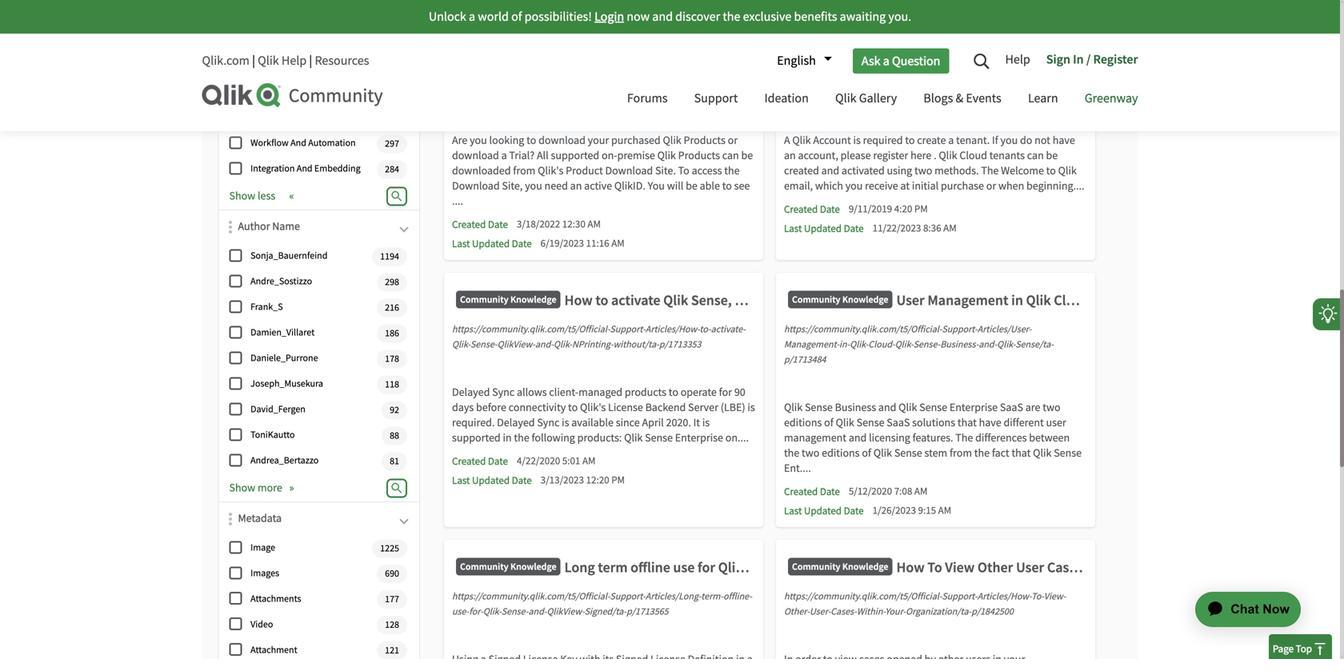 Task type: locate. For each thing, give the bounding box(es) containing it.
application
[[1166, 573, 1321, 647]]

cloud down the tenant.
[[960, 148, 988, 163]]

create
[[944, 39, 982, 57], [917, 133, 946, 148]]

support- inside 'https://community.qlik.com/t5/official-support-articles/long-term-offline- use-for-qlik-sense-and-qlikview-signed/ta-p/1713565'
[[610, 591, 646, 603]]

is inside 'a qlik account is required to create a tenant. if you do not have an account, please register here . qlik cloud tenants can be created and activated using two methods. the welcome to qlik email, which you receive at initial purchase or when beginning....'
[[854, 133, 861, 148]]

be inside 'a qlik account is required to create a tenant. if you do not have an account, please register here . qlik cloud tenants can be created and activated using two methods. the welcome to qlik email, which you receive at initial purchase or when beginning....'
[[1047, 148, 1058, 163]]

0 vertical spatial an
[[784, 148, 796, 163]]

1 horizontal spatial pm
[[915, 203, 928, 216]]

1 | from the left
[[252, 52, 255, 69]]

to- inside https://community.qlik.com/t5/official-support-articles/how-to-activate- qlik-sense-qlikview-and-qlik-nprinting-without/ta-p/1713353
[[700, 323, 711, 336]]

1 vertical spatial cloud-
[[869, 339, 895, 351]]

available
[[572, 416, 614, 430]]

88
[[390, 430, 399, 442]]

3/18/2022
[[517, 218, 560, 231]]

not
[[1035, 133, 1051, 148]]

0 vertical spatial cloud
[[1044, 39, 1080, 57]]

create up blogs & events
[[944, 39, 982, 57]]

1/26/2023
[[873, 504, 916, 517]]

created for qlik sense business and qlik sense enterprise saas are two editions of qlik sense saas solutions that have different user management and licensing features. the differences between the two editions of qlik sense stem from the fact that qlik sense ent....
[[784, 485, 818, 499]]

and- inside https://community.qlik.com/t5/official-support-articles/user- management-in-qlik-cloud-qlik-sense-business-and-qlik-sense/ta- p/1713484
[[979, 339, 998, 351]]

the down tenants
[[982, 164, 999, 178]]

2 horizontal spatial two
[[1043, 401, 1061, 415]]

2 can from the left
[[1028, 148, 1044, 163]]

0 vertical spatial supported
[[551, 148, 600, 163]]

0 horizontal spatial supported
[[452, 431, 501, 445]]

1 horizontal spatial enterprise
[[950, 401, 998, 415]]

last down ent....
[[784, 505, 802, 518]]

help left sign
[[1006, 51, 1031, 68]]

1 show from the top
[[229, 189, 255, 203]]

0 vertical spatial two
[[915, 164, 933, 178]]

support button
[[682, 76, 750, 123]]

0 horizontal spatial cloud
[[960, 148, 988, 163]]

654
[[385, 35, 399, 48]]

| right qlik help link at the left top
[[309, 52, 312, 69]]

1 vertical spatial have
[[979, 416, 1002, 430]]

https://community.qlik.com/t5/official- inside 'https://community.qlik.com/t5/official-support-articles/long-term-offline- use-for-qlik-sense-and-qlikview-signed/ta-p/1713565'
[[452, 591, 610, 603]]

have right the not
[[1053, 133, 1076, 148]]

last updated date down ent....
[[784, 505, 864, 518]]

show for show less
[[229, 189, 255, 203]]

download
[[606, 164, 653, 178], [452, 179, 500, 193]]

to- up the p/1713353
[[700, 323, 711, 336]]

1 vertical spatial supported
[[452, 431, 501, 445]]

community knowledge for sync
[[460, 293, 557, 306]]

qlik- inside https://community.qlik.com/t5/official-support-articles/how-to-create- your-qlik-cloud-tenant/ta-p/1711273
[[805, 86, 824, 99]]

the inside qlik sense business and qlik sense enterprise saas are two editions of qlik sense saas solutions that have different user management and licensing features. the differences between the two editions of qlik sense stem from the fact that qlik sense ent....
[[956, 431, 974, 445]]

to up will
[[678, 164, 690, 178]]

1 vertical spatial to
[[928, 559, 943, 577]]

1 horizontal spatial saas
[[1000, 401, 1024, 415]]

0 vertical spatial of
[[512, 8, 522, 25]]

question up https://community.qlik.com/t5/official-support-articles/how-to-create- your-qlik-cloud-tenant/ta-p/1711273
[[892, 53, 941, 69]]

0 vertical spatial articles/how-
[[978, 71, 1032, 84]]

to- up learn
[[1032, 71, 1043, 84]]

a left the tenant.
[[949, 133, 954, 148]]

greenway
[[1085, 90, 1139, 106]]

images
[[251, 567, 279, 580]]

within
[[1086, 559, 1126, 577]]

0 horizontal spatial or
[[728, 133, 738, 148]]

0 vertical spatial have
[[1053, 133, 1076, 148]]

1 horizontal spatial |
[[309, 52, 312, 69]]

an inside are you looking to download your purchased qlik products or download a trial? all supported on-premise qlik products can be downloaded from qlik's product download site. to access the download site, you need an active qlikid. you will be able to see ....
[[570, 179, 582, 193]]

before
[[476, 401, 507, 415]]

created date down email,
[[784, 203, 840, 216]]

https://community.qlik.com/t5/official- up tenant/ta-
[[784, 71, 942, 84]]

1 horizontal spatial download
[[606, 164, 653, 178]]

from down trial?
[[513, 164, 536, 178]]

1 horizontal spatial sense-
[[502, 606, 529, 618]]

your
[[1129, 559, 1157, 577]]

2 | from the left
[[309, 52, 312, 69]]

2 horizontal spatial sense-
[[914, 339, 941, 351]]

updated for a qlik account is required to create a tenant. if you do not have an account, please register here . qlik cloud tenants can be created and activated using two methods. the welcome to qlik email, which you receive at initial purchase or when beginning....
[[804, 222, 842, 235]]

1 vertical spatial how
[[897, 559, 925, 577]]

2 vertical spatial two
[[802, 446, 820, 461]]

am for 3/18/2022 12:30 am
[[588, 218, 601, 231]]

created down required.
[[452, 455, 486, 468]]

qlik's up available
[[580, 401, 606, 415]]

your for create
[[985, 39, 1013, 57]]

1 vertical spatial to-
[[700, 323, 711, 336]]

question down the development on the left of the page
[[284, 86, 320, 98]]

knowledge up in-
[[843, 293, 889, 306]]

1 vertical spatial sync
[[537, 416, 560, 430]]

looking
[[489, 133, 525, 148]]

| right qlik.com
[[252, 52, 255, 69]]

https://community.qlik.com/t5/official- up in-
[[784, 323, 942, 336]]

help down administration
[[282, 52, 307, 69]]

1 horizontal spatial supported
[[551, 148, 600, 163]]

welcome
[[1001, 164, 1044, 178]]

is up "following"
[[562, 416, 569, 430]]

is up please
[[854, 133, 861, 148]]

sense up solutions
[[920, 401, 948, 415]]

1 vertical spatial question
[[284, 86, 320, 98]]

12:20
[[586, 474, 610, 487]]

1 vertical spatial articles/how-
[[646, 323, 700, 336]]

1 vertical spatial qlikview-
[[547, 606, 585, 618]]

0 vertical spatial pm
[[915, 203, 928, 216]]

0 horizontal spatial qlik's
[[538, 164, 564, 178]]

menu bar containing forums
[[615, 76, 1151, 123]]

knowledge inside community knowledge how to view other user cases within your organization
[[843, 560, 889, 573]]

sense- inside https://community.qlik.com/t5/official-support-articles/user- management-in-qlik-cloud-qlik-sense-business-and-qlik-sense/ta- p/1713484
[[914, 339, 941, 351]]

1 vertical spatial show
[[229, 481, 255, 495]]

date left 3/18/2022
[[488, 218, 508, 231]]

can down the not
[[1028, 148, 1044, 163]]

editions down management on the right
[[822, 446, 860, 461]]

stem
[[925, 446, 948, 461]]

from inside are you looking to download your purchased qlik products or download a trial? all supported on-premise qlik products can be downloaded from qlik's product download site. to access the download site, you need an active qlikid. you will be able to see ....
[[513, 164, 536, 178]]

0 vertical spatial create
[[944, 39, 982, 57]]

your inside are you looking to download your purchased qlik products or download a trial? all supported on-premise qlik products can be downloaded from qlik's product download site. to access the download site, you need an active qlikid. you will be able to see ....
[[588, 133, 609, 148]]

of up management on the right
[[825, 416, 834, 430]]

joseph_musekura
[[251, 378, 323, 390]]

be down the not
[[1047, 148, 1058, 163]]

premise
[[618, 148, 655, 163]]

to- inside https://community.qlik.com/t5/official-support-articles/how-to-create- your-qlik-cloud-tenant/ta-p/1711273
[[1032, 71, 1043, 84]]

0 horizontal spatial delayed
[[452, 385, 490, 400]]

am
[[588, 218, 601, 231], [944, 222, 957, 235], [612, 237, 625, 250], [583, 455, 596, 468], [915, 485, 928, 498], [939, 504, 952, 517]]

0 horizontal spatial an
[[570, 179, 582, 193]]

0 horizontal spatial sync
[[492, 385, 515, 400]]

qlik's inside are you looking to download your purchased qlik products or download a trial? all supported on-premise qlik products can be downloaded from qlik's product download site. to access the download site, you need an active qlikid. you will be able to see ....
[[538, 164, 564, 178]]

have inside qlik sense business and qlik sense enterprise saas are two editions of qlik sense saas solutions that have different user management and licensing features. the differences between the two editions of qlik sense stem from the fact that qlik sense ent....
[[979, 416, 1002, 430]]

1 vertical spatial saas
[[887, 416, 910, 430]]

if
[[993, 133, 999, 148]]

how
[[897, 39, 925, 57], [897, 559, 925, 577]]

sense- up solutions
[[914, 339, 941, 351]]

qlik image
[[202, 83, 282, 107]]

english
[[777, 52, 816, 69]]

pm
[[915, 203, 928, 216], [612, 474, 625, 487]]

updated down which
[[804, 222, 842, 235]]

1 vertical spatial your
[[588, 133, 609, 148]]

show left less
[[229, 189, 255, 203]]

0 vertical spatial from
[[513, 164, 536, 178]]

0 horizontal spatial qlikview-
[[498, 339, 535, 351]]

1 how from the top
[[897, 39, 925, 57]]

to down the client-
[[568, 401, 578, 415]]

date down 9/11/2019
[[844, 222, 864, 235]]

and up which
[[822, 164, 840, 178]]

login
[[595, 8, 624, 25]]

will
[[667, 179, 684, 193]]

the right in
[[514, 431, 530, 445]]

gallery
[[859, 90, 897, 106]]

0 horizontal spatial pm
[[612, 474, 625, 487]]

p/1713484
[[784, 354, 826, 366]]

created date for a qlik account is required to create a tenant. if you do not have an account, please register here . qlik cloud tenants can be created and activated using two methods. the welcome to qlik email, which you receive at initial purchase or when beginning....
[[784, 203, 840, 216]]

using
[[887, 164, 913, 178]]

show left "more"
[[229, 481, 255, 495]]

0 vertical spatial the
[[982, 164, 999, 178]]

0 horizontal spatial to-
[[700, 323, 711, 336]]

within-
[[857, 606, 886, 618]]

enterprise inside qlik sense business and qlik sense enterprise saas are two editions of qlik sense saas solutions that have different user management and licensing features. the differences between the two editions of qlik sense stem from the fact that qlik sense ent....
[[950, 401, 998, 415]]

last updated date down in
[[452, 474, 532, 487]]

https://community.qlik.com/t5/official- inside https://community.qlik.com/t5/official-support-articles/how-to-create- your-qlik-cloud-tenant/ta-p/1711273
[[784, 71, 942, 84]]

created down email,
[[784, 203, 818, 216]]

benefits
[[794, 8, 838, 25]]

0 horizontal spatial the
[[956, 431, 974, 445]]

date down 5/12/2020
[[844, 505, 864, 518]]

licensing
[[869, 431, 911, 445]]

1 horizontal spatial qlikview-
[[547, 606, 585, 618]]

0 horizontal spatial from
[[513, 164, 536, 178]]

articles/how-
[[978, 71, 1032, 84], [646, 323, 700, 336], [978, 591, 1032, 603]]

your for download
[[588, 133, 609, 148]]

show more »
[[229, 481, 294, 495]]

284
[[385, 163, 399, 176]]

0 vertical spatial how
[[897, 39, 925, 57]]

qlik- down articles/user-
[[998, 339, 1016, 351]]

page
[[1273, 643, 1294, 656]]

tenant.
[[957, 133, 990, 148]]

1 vertical spatial the
[[956, 431, 974, 445]]

1 horizontal spatial download
[[539, 133, 586, 148]]

last down email,
[[784, 222, 802, 235]]

1 vertical spatial from
[[950, 446, 972, 461]]

be
[[742, 148, 753, 163], [1047, 148, 1058, 163], [686, 179, 698, 193]]

that right solutions
[[958, 416, 977, 430]]

last
[[784, 222, 802, 235], [452, 237, 470, 251], [452, 474, 470, 487], [784, 505, 802, 518]]

1/26/2023 9:15 am
[[873, 504, 952, 517]]

show less
[[229, 189, 276, 203]]

298
[[385, 276, 399, 288]]

an down a
[[784, 148, 796, 163]]

am for 5/12/2020 7:08 am
[[915, 485, 928, 498]]

pm for 3/13/2023 12:20 pm
[[612, 474, 625, 487]]

updated for qlik sense business and qlik sense enterprise saas are two editions of qlik sense saas solutions that have different user management and licensing features. the differences between the two editions of qlik sense stem from the fact that qlik sense ent....
[[804, 505, 842, 518]]

1 horizontal spatial or
[[987, 179, 997, 193]]

1 vertical spatial an
[[570, 179, 582, 193]]

to- for 90
[[700, 323, 711, 336]]

articles/how- inside https://community.qlik.com/t5/official-support-articles/how-to-create- your-qlik-cloud-tenant/ta-p/1711273
[[978, 71, 1032, 84]]

0 vertical spatial to-
[[1032, 71, 1043, 84]]

0 horizontal spatial can
[[723, 148, 739, 163]]

articles/how- up p/1842500
[[978, 591, 1032, 603]]

https://community.qlik.com/t5/official- inside https://community.qlik.com/t5/official-support-articles/user- management-in-qlik-cloud-qlik-sense-business-and-qlik-sense/ta- p/1713484
[[784, 323, 942, 336]]

page top button
[[1269, 635, 1333, 660]]

1 vertical spatial delayed
[[497, 416, 535, 430]]

download up all
[[539, 133, 586, 148]]

qlik- right management-
[[850, 339, 869, 351]]

your up events
[[985, 39, 1013, 57]]

tenant
[[1083, 39, 1124, 57]]

and- down articles/user-
[[979, 339, 998, 351]]

1 horizontal spatial to-
[[1032, 71, 1043, 84]]

created down ent....
[[784, 485, 818, 499]]

tonikautto
[[251, 429, 295, 441]]

sense inside delayed sync allows client-managed products to operate for 90 days before connectivity to qlik's license backend server (lbe) is required. delayed sync is available since april 2020. it is supported in the following products: qlik sense enterprise on....
[[645, 431, 673, 445]]

signed/ta-
[[585, 606, 627, 618]]

have inside 'a qlik account is required to create a tenant. if you do not have an account, please register here . qlik cloud tenants can be created and activated using two methods. the welcome to qlik email, which you receive at initial purchase or when beginning....'
[[1053, 133, 1076, 148]]

1 vertical spatial cloud
[[960, 148, 988, 163]]

possibilities!
[[525, 8, 592, 25]]

0 horizontal spatial enterprise
[[675, 431, 724, 445]]

0 horizontal spatial two
[[802, 446, 820, 461]]

0 vertical spatial to
[[678, 164, 690, 178]]

am right 11:16
[[612, 237, 625, 250]]

how down 'you.'
[[897, 39, 925, 57]]

your up on-
[[588, 133, 609, 148]]

1 vertical spatial pm
[[612, 474, 625, 487]]

1 horizontal spatial qlik's
[[580, 401, 606, 415]]

to-
[[1032, 591, 1044, 603]]

last updated date down 3/18/2022
[[452, 237, 532, 251]]

blogs & events button
[[912, 76, 1014, 123]]

menu bar
[[615, 76, 1151, 123]]

to
[[928, 39, 941, 57], [527, 133, 537, 148], [906, 133, 915, 148], [1047, 164, 1056, 178], [723, 179, 732, 193], [669, 385, 679, 400], [568, 401, 578, 415]]

events
[[966, 90, 1002, 106]]

register
[[874, 148, 909, 163]]

articles/how- inside https://community.qlik.com/t5/official-support-articles/how-to-activate- qlik-sense-qlikview-and-qlik-nprinting-without/ta-p/1713353
[[646, 323, 700, 336]]

support- for to
[[610, 323, 646, 336]]

qlik- down english button
[[805, 86, 824, 99]]

1 horizontal spatial question
[[892, 53, 941, 69]]

0 vertical spatial download
[[606, 164, 653, 178]]

pm right the 12:20
[[612, 474, 625, 487]]

1 vertical spatial create
[[917, 133, 946, 148]]

community inside the community knowledge how to create your qlik cloud tenant
[[792, 41, 841, 53]]

support- up business-
[[942, 323, 978, 336]]

90
[[735, 385, 746, 400]]

7:08
[[895, 485, 913, 498]]

two up initial
[[915, 164, 933, 178]]

sign in / register link
[[1039, 46, 1139, 76]]

support- up &
[[942, 71, 978, 84]]

last updated date for a qlik account is required to create a tenant. if you do not have an account, please register here . qlik cloud tenants can be created and activated using two methods. the welcome to qlik email, which you receive at initial purchase or when beginning....
[[784, 222, 864, 235]]

knowledge inside the community knowledge how to create your qlik cloud tenant
[[843, 41, 889, 53]]

0 vertical spatial delayed
[[452, 385, 490, 400]]

andrea_bertazzo
[[251, 455, 319, 467]]

download
[[539, 133, 586, 148], [452, 148, 499, 163]]

exclusive
[[743, 8, 792, 25]]

support- inside https://community.qlik.com/t5/official-support-articles/user- management-in-qlik-cloud-qlik-sense-business-and-qlik-sense/ta- p/1713484
[[942, 323, 978, 336]]

1 horizontal spatial cloud-
[[869, 339, 895, 351]]

1 horizontal spatial of
[[825, 416, 834, 430]]

offline-
[[724, 591, 752, 603]]

a right the ask
[[883, 53, 890, 69]]

community link
[[202, 83, 599, 108]]

articles/how- for how to view other user cases within your organization
[[978, 591, 1032, 603]]

am right 8:36
[[944, 222, 957, 235]]

0 horizontal spatial question
[[284, 86, 320, 98]]

integration
[[251, 163, 295, 175]]

community knowledge up in-
[[792, 293, 889, 306]]

created
[[784, 164, 820, 178]]

last updated date down which
[[784, 222, 864, 235]]

0 horizontal spatial have
[[979, 416, 1002, 430]]

qlik inside delayed sync allows client-managed products to operate for 90 days before connectivity to qlik's license backend server (lbe) is required. delayed sync is available since april 2020. it is supported in the following products: qlik sense enterprise on....
[[624, 431, 643, 445]]

video
[[251, 619, 273, 631]]

https://community.qlik.com/t5/official- up allows
[[452, 323, 610, 336]]

updated
[[804, 222, 842, 235], [472, 237, 510, 251], [472, 474, 510, 487], [804, 505, 842, 518]]

have up differences
[[979, 416, 1002, 430]]

from right the stem
[[950, 446, 972, 461]]

0 horizontal spatial download
[[452, 179, 500, 193]]

sync up "following"
[[537, 416, 560, 430]]

pm for 9/11/2019 4:20 pm
[[915, 203, 928, 216]]

since
[[616, 416, 640, 430]]

articles/how- for how to create your qlik cloud tenant
[[978, 71, 1032, 84]]

sense down between
[[1054, 446, 1082, 461]]

1 horizontal spatial help
[[1006, 51, 1031, 68]]

site.
[[656, 164, 676, 178]]

date down which
[[820, 203, 840, 216]]

download up qlikid.
[[606, 164, 653, 178]]

0 vertical spatial question
[[892, 53, 941, 69]]

2 how from the top
[[897, 559, 925, 577]]

and- inside https://community.qlik.com/t5/official-support-articles/how-to-activate- qlik-sense-qlikview-and-qlik-nprinting-without/ta-p/1713353
[[535, 339, 554, 351]]

0 horizontal spatial to
[[678, 164, 690, 178]]

and-
[[535, 339, 554, 351], [979, 339, 998, 351], [529, 606, 547, 618]]

can up see
[[723, 148, 739, 163]]

0 horizontal spatial cloud-
[[824, 86, 850, 99]]

https://community.qlik.com/t5/official- up the within-
[[784, 591, 942, 603]]

1 horizontal spatial sync
[[537, 416, 560, 430]]

a
[[469, 8, 476, 25], [883, 53, 890, 69], [949, 133, 954, 148], [502, 148, 507, 163]]

user
[[1017, 559, 1045, 577]]

editions
[[784, 416, 822, 430], [822, 446, 860, 461]]

create up .
[[917, 133, 946, 148]]

question inside 'link'
[[892, 53, 941, 69]]

and- inside 'https://community.qlik.com/t5/official-support-articles/long-term-offline- use-for-qlik-sense-and-qlikview-signed/ta-p/1713565'
[[529, 606, 547, 618]]

1 horizontal spatial cloud
[[1044, 39, 1080, 57]]

can inside are you looking to download your purchased qlik products or download a trial? all supported on-premise qlik products can be downloaded from qlik's product download site. to access the download site, you need an active qlikid. you will be able to see ....
[[723, 148, 739, 163]]

last down ....
[[452, 237, 470, 251]]

date left 5/12/2020
[[820, 485, 840, 499]]

0 vertical spatial qlik's
[[538, 164, 564, 178]]

last for a qlik account is required to create a tenant. if you do not have an account, please register here . qlik cloud tenants can be created and activated using two methods. the welcome to qlik email, which you receive at initial purchase or when beginning....
[[784, 222, 802, 235]]

2 vertical spatial articles/how-
[[978, 591, 1032, 603]]

support- inside https://community.qlik.com/t5/official-support-articles/how-to-activate- qlik-sense-qlikview-and-qlik-nprinting-without/ta-p/1713353
[[610, 323, 646, 336]]

delayed sync allows client-managed products to operate for 90 days before connectivity to qlik's license backend server (lbe) is required. delayed sync is available since april 2020. it is supported in the following products: qlik sense enterprise on....
[[452, 385, 755, 445]]

0 vertical spatial download
[[539, 133, 586, 148]]

pm right 4:20
[[915, 203, 928, 216]]

1 horizontal spatial from
[[950, 446, 972, 461]]

support- up "p/1713565"
[[610, 591, 646, 603]]

5/12/2020
[[849, 485, 893, 498]]

how for how to view other user cases within your organization
[[897, 559, 925, 577]]

create-
[[1043, 71, 1071, 84]]

resources link
[[315, 52, 369, 69]]

1 can from the left
[[723, 148, 739, 163]]

updated down in
[[472, 474, 510, 487]]

sign in / register
[[1047, 51, 1139, 67]]

knowledge for https://community.qlik.com/t5/official-support-articles/how-to-activate- qlik-sense-qlikview-and-qlik-nprinting-without/ta-p/1713353
[[511, 293, 557, 306]]

0 horizontal spatial that
[[958, 416, 977, 430]]

https://community.qlik.com/t5/official- inside https://community.qlik.com/t5/official-support-articles/how-to-activate- qlik-sense-qlikview-and-qlik-nprinting-without/ta-p/1713353
[[452, 323, 610, 336]]

sync up before
[[492, 385, 515, 400]]

awaiting
[[840, 8, 886, 25]]

297
[[385, 138, 399, 150]]

editions up management on the right
[[784, 416, 822, 430]]

0 vertical spatial cloud-
[[824, 86, 850, 99]]

articles/how- inside https://community.qlik.com/t5/official-support-articles/how-to-view- other-user-cases-within-your-organization/ta-p/1842500
[[978, 591, 1032, 603]]

you right site,
[[525, 179, 543, 193]]

sense- inside 'https://community.qlik.com/t5/official-support-articles/long-term-offline- use-for-qlik-sense-and-qlikview-signed/ta-p/1713565'
[[502, 606, 529, 618]]

the inside 'a qlik account is required to create a tenant. if you do not have an account, please register here . qlik cloud tenants can be created and activated using two methods. the welcome to qlik email, which you receive at initial purchase or when beginning....'
[[982, 164, 999, 178]]

121
[[385, 645, 399, 657]]

when
[[999, 179, 1025, 193]]

sense
[[805, 401, 833, 415], [920, 401, 948, 415], [857, 416, 885, 430], [645, 431, 673, 445], [895, 446, 923, 461], [1054, 446, 1082, 461]]

1225
[[380, 542, 399, 555]]

knowledge down awaiting
[[843, 41, 889, 53]]

supported inside delayed sync allows client-managed products to operate for 90 days before connectivity to qlik's license backend server (lbe) is required. delayed sync is available since april 2020. it is supported in the following products: qlik sense enterprise on....
[[452, 431, 501, 445]]

created date down ent....
[[784, 485, 840, 499]]

articles/how- up the p/1713353
[[646, 323, 700, 336]]

qlik's inside delayed sync allows client-managed products to operate for 90 days before connectivity to qlik's license backend server (lbe) is required. delayed sync is available since april 2020. it is supported in the following products: qlik sense enterprise on....
[[580, 401, 606, 415]]

the inside are you looking to download your purchased qlik products or download a trial? all supported on-premise qlik products can be downloaded from qlik's product download site. to access the download site, you need an active qlikid. you will be able to see ....
[[725, 164, 740, 178]]

0 horizontal spatial |
[[252, 52, 255, 69]]

enterprise down it
[[675, 431, 724, 445]]

support- inside https://community.qlik.com/t5/official-support-articles/how-to-create- your-qlik-cloud-tenant/ta-p/1711273
[[942, 71, 978, 84]]

1 horizontal spatial your
[[985, 39, 1013, 57]]

https://community.qlik.com/t5/official- up for-
[[452, 591, 610, 603]]

2 show from the top
[[229, 481, 255, 495]]

1 horizontal spatial the
[[982, 164, 999, 178]]

knowledge up the within-
[[843, 560, 889, 573]]



Task type: vqa. For each thing, say whether or not it's contained in the screenshot.
second Show from the top
yes



Task type: describe. For each thing, give the bounding box(es) containing it.
4:20
[[895, 203, 913, 216]]

0 horizontal spatial saas
[[887, 416, 910, 430]]

https://community.qlik.com/t5/official-support-articles/long-term-offline- use-for-qlik-sense-and-qlikview-signed/ta-p/1713565
[[452, 591, 752, 618]]

activated
[[842, 164, 885, 178]]

created for are you looking to download your purchased qlik products or download a trial? all supported on-premise qlik products can be downloaded from qlik's product download site. to access the download site, you need an active qlikid. you will be able to see ....
[[452, 218, 486, 231]]

to up 'here'
[[906, 133, 915, 148]]

1 vertical spatial download
[[452, 148, 499, 163]]

more
[[258, 481, 282, 495]]

and inside 'a qlik account is required to create a tenant. if you do not have an account, please register here . qlik cloud tenants can be created and activated using two methods. the welcome to qlik email, which you receive at initial purchase or when beginning....'
[[822, 164, 840, 178]]

sense- for https://community.qlik.com/t5/official-support-articles/long-term-offline- use-for-qlik-sense-and-qlikview-signed/ta-p/1713565
[[502, 606, 529, 618]]

help inside help link
[[1006, 51, 1031, 68]]

ask a question link
[[853, 48, 950, 73]]

1 vertical spatial products
[[678, 148, 720, 163]]

are
[[1026, 401, 1041, 415]]

https://community.qlik.com/t5/official- inside https://community.qlik.com/t5/official-support-articles/how-to-view- other-user-cases-within-your-organization/ta-p/1842500
[[784, 591, 942, 603]]

and up licensing
[[879, 401, 897, 415]]

your-
[[886, 606, 906, 618]]

am for 6/19/2023 11:16 am
[[612, 237, 625, 250]]

1 vertical spatial download
[[452, 179, 500, 193]]

1 vertical spatial of
[[825, 416, 834, 430]]

0 vertical spatial sync
[[492, 385, 515, 400]]

1 horizontal spatial that
[[1012, 446, 1031, 461]]

a inside 'link'
[[883, 53, 890, 69]]

1 vertical spatial two
[[1043, 401, 1061, 415]]

and right now on the left top
[[653, 8, 673, 25]]

here
[[911, 148, 932, 163]]

last updated date for are you looking to download your purchased qlik products or download a trial? all supported on-premise qlik products can be downloaded from qlik's product download site. to access the download site, you need an active qlikid. you will be able to see ....
[[452, 237, 532, 251]]

community inside community knowledge how to view other user cases within your organization
[[792, 560, 841, 573]]

you right if at the right of the page
[[1001, 133, 1018, 148]]

created for a qlik account is required to create a tenant. if you do not have an account, please register here . qlik cloud tenants can be created and activated using two methods. the welcome to qlik email, which you receive at initial purchase or when beginning....
[[784, 203, 818, 216]]

am for 11/22/2023 8:36 am
[[944, 222, 957, 235]]

development
[[268, 60, 323, 73]]

9/11/2019 4:20 pm
[[849, 203, 928, 216]]

1 horizontal spatial be
[[742, 148, 753, 163]]

tenant/ta-
[[850, 86, 891, 99]]

community knowledge how to create your qlik cloud tenant
[[792, 39, 1124, 57]]

am for 1/26/2023 9:15 am
[[939, 504, 952, 517]]

use-
[[452, 606, 469, 618]]

user
[[1047, 416, 1067, 430]]

app development
[[251, 60, 323, 73]]

created date for are you looking to download your purchased qlik products or download a trial? all supported on-premise qlik products can be downloaded from qlik's product download site. to access the download site, you need an active qlikid. you will be able to see ....
[[452, 218, 508, 231]]

andre_sostizzo
[[251, 275, 312, 288]]

updated for delayed sync allows client-managed products to operate for 90 days before connectivity to qlik's license backend server (lbe) is required. delayed sync is available since april 2020. it is supported in the following products: qlik sense enterprise on....
[[472, 474, 510, 487]]

qlik.com | qlik help | resources
[[202, 52, 369, 69]]

0 vertical spatial editions
[[784, 416, 822, 430]]

enterprise inside delayed sync allows client-managed products to operate for 90 days before connectivity to qlik's license backend server (lbe) is required. delayed sync is available since april 2020. it is supported in the following products: qlik sense enterprise on....
[[675, 431, 724, 445]]

qlikview- inside 'https://community.qlik.com/t5/official-support-articles/long-term-offline- use-for-qlik-sense-and-qlikview-signed/ta-p/1713565'
[[547, 606, 585, 618]]

less
[[258, 189, 276, 203]]

purchased
[[612, 133, 661, 148]]

it
[[694, 416, 700, 430]]

last updated date for qlik sense business and qlik sense enterprise saas are two editions of qlik sense saas solutions that have different user management and licensing features. the differences between the two editions of qlik sense stem from the fact that qlik sense ent....
[[784, 505, 864, 518]]

you down activated on the right
[[846, 179, 863, 193]]

all
[[537, 148, 549, 163]]

the left fact
[[975, 446, 990, 461]]

create inside 'a qlik account is required to create a tenant. if you do not have an account, please register here . qlik cloud tenants can be created and activated using two methods. the welcome to qlik email, which you receive at initial purchase or when beginning....'
[[917, 133, 946, 148]]

0 vertical spatial products
[[684, 133, 726, 148]]

differences
[[976, 431, 1027, 445]]

products:
[[578, 431, 622, 445]]

blogs
[[924, 90, 954, 106]]

178
[[385, 353, 399, 365]]

0 horizontal spatial help
[[282, 52, 307, 69]]

216
[[385, 302, 399, 314]]

https://community.qlik.com/t5/official- for allows
[[452, 323, 610, 336]]

qlik- left business-
[[895, 339, 914, 351]]

am for 4/22/2020 5:01 am
[[583, 455, 596, 468]]

last for qlik sense business and qlik sense enterprise saas are two editions of qlik sense saas solutions that have different user management and licensing features. the differences between the two editions of qlik sense stem from the fact that qlik sense ent....
[[784, 505, 802, 518]]

created date for delayed sync allows client-managed products to operate for 90 days before connectivity to qlik's license backend server (lbe) is required. delayed sync is available since april 2020. it is supported in the following products: qlik sense enterprise on....
[[452, 455, 508, 468]]

two inside 'a qlik account is required to create a tenant. if you do not have an account, please register here . qlik cloud tenants can be created and activated using two methods. the welcome to qlik email, which you receive at initial purchase or when beginning....'
[[915, 164, 933, 178]]

business
[[835, 401, 877, 415]]

qlik- up the client-
[[554, 339, 572, 351]]

0 vertical spatial saas
[[1000, 401, 1024, 415]]

now
[[627, 8, 650, 25]]

the up ent....
[[784, 446, 800, 461]]

active
[[584, 179, 612, 193]]

downloaded
[[452, 164, 511, 178]]

how for how to create your qlik cloud tenant
[[897, 39, 925, 57]]

can inside 'a qlik account is required to create a tenant. if you do not have an account, please register here . qlik cloud tenants can be created and activated using two methods. the welcome to qlik email, which you receive at initial purchase or when beginning....'
[[1028, 148, 1044, 163]]

9:15
[[918, 504, 937, 517]]

sonja_bauernfeind
[[251, 250, 328, 262]]

81
[[390, 455, 399, 468]]

workflow and automation
[[251, 137, 356, 149]]

knowledge for https://community.qlik.com/t5/official-support-articles/long-term-offline- use-for-qlik-sense-and-qlikview-signed/ta-p/1713565
[[511, 560, 557, 573]]

and up integration and embedding on the top left of page
[[291, 137, 306, 149]]

account,
[[798, 148, 839, 163]]

sort filter image
[[229, 221, 232, 234]]

0 horizontal spatial be
[[686, 179, 698, 193]]

last updated date for delayed sync allows client-managed products to operate for 90 days before connectivity to qlik's license backend server (lbe) is required. delayed sync is available since april 2020. it is supported in the following products: qlik sense enterprise on....
[[452, 474, 532, 487]]

created for delayed sync allows client-managed products to operate for 90 days before connectivity to qlik's license backend server (lbe) is required. delayed sync is available since april 2020. it is supported in the following products: qlik sense enterprise on....
[[452, 455, 486, 468]]

.
[[934, 148, 937, 163]]

the right the discover
[[723, 8, 741, 25]]

community inside community link
[[289, 84, 383, 108]]

118
[[385, 378, 399, 391]]

support- for enterprise
[[942, 323, 978, 336]]

2 horizontal spatial of
[[862, 446, 872, 461]]

management-
[[784, 339, 840, 351]]

to up backend
[[669, 385, 679, 400]]

attachment
[[251, 644, 297, 657]]

»
[[289, 481, 294, 495]]

how to create your qlik cloud tenant link
[[897, 39, 1124, 65]]

last for are you looking to download your purchased qlik products or download a trial? all supported on-premise qlik products can be downloaded from qlik's product download site. to access the download site, you need an active qlikid. you will be able to see ....
[[452, 237, 470, 251]]

https://community.qlik.com/t5/official- for business
[[784, 323, 942, 336]]

1 vertical spatial editions
[[822, 446, 860, 461]]

177
[[385, 594, 399, 606]]

to up https://community.qlik.com/t5/official-support-articles/how-to-create- your-qlik-cloud-tenant/ta-p/1711273
[[928, 39, 941, 57]]

you right are
[[470, 133, 487, 148]]

product
[[566, 164, 603, 178]]

name
[[272, 219, 300, 234]]

you.
[[889, 8, 912, 25]]

english button
[[769, 47, 832, 74]]

an inside 'a qlik account is required to create a tenant. if you do not have an account, please register here . qlik cloud tenants can be created and activated using two methods. the welcome to qlik email, which you receive at initial purchase or when beginning....'
[[784, 148, 796, 163]]

date down 3/18/2022
[[512, 237, 532, 251]]

on-
[[602, 148, 618, 163]]

a inside are you looking to download your purchased qlik products or download a trial? all supported on-premise qlik products can be downloaded from qlik's product download site. to access the download site, you need an active qlikid. you will be able to see ....
[[502, 148, 507, 163]]

a
[[784, 133, 790, 148]]

term-
[[701, 591, 724, 603]]

sense up management on the right
[[805, 401, 833, 415]]

to- for if
[[1032, 71, 1043, 84]]

community knowledge up for-
[[460, 560, 557, 573]]

knowledge for https://community.qlik.com/t5/official-support-articles/user- management-in-qlik-cloud-qlik-sense-business-and-qlik-sense/ta- p/1713484
[[843, 293, 889, 306]]

to inside are you looking to download your purchased qlik products or download a trial? all supported on-premise qlik products can be downloaded from qlik's product download site. to access the download site, you need an active qlikid. you will be able to see ....
[[678, 164, 690, 178]]

email,
[[784, 179, 813, 193]]

186
[[385, 327, 399, 340]]

in
[[1074, 51, 1084, 67]]

date down 4/22/2020
[[512, 474, 532, 487]]

sort filter image
[[229, 513, 232, 526]]

required.
[[452, 416, 495, 430]]

activate-
[[711, 323, 746, 336]]

author name
[[238, 219, 300, 234]]

https://community.qlik.com/t5/official-support-articles/how-to-create- your-qlik-cloud-tenant/ta-p/1711273
[[784, 71, 1071, 99]]

128
[[385, 619, 399, 632]]

ideation
[[765, 90, 809, 106]]

a left world
[[469, 8, 476, 25]]

learn button
[[1016, 76, 1071, 123]]

a inside 'a qlik account is required to create a tenant. if you do not have an account, please register here . qlik cloud tenants can be created and activated using two methods. the welcome to qlik email, which you receive at initial purchase or when beginning....'
[[949, 133, 954, 148]]

different
[[1004, 416, 1044, 430]]

or inside 'a qlik account is required to create a tenant. if you do not have an account, please register here . qlik cloud tenants can be created and activated using two methods. the welcome to qlik email, which you receive at initial purchase or when beginning....'
[[987, 179, 997, 193]]

last for delayed sync allows client-managed products to operate for 90 days before connectivity to qlik's license backend server (lbe) is required. delayed sync is available since april 2020. it is supported in the following products: qlik sense enterprise on....
[[452, 474, 470, 487]]

qlik- up days
[[452, 339, 471, 351]]

qlikview- inside https://community.qlik.com/t5/official-support-articles/how-to-activate- qlik-sense-qlikview-and-qlik-nprinting-without/ta-p/1713353
[[498, 339, 535, 351]]

supported inside are you looking to download your purchased qlik products or download a trial? all supported on-premise qlik products can be downloaded from qlik's product download site. to access the download site, you need an active qlikid. you will be able to see ....
[[551, 148, 600, 163]]

1 horizontal spatial delayed
[[497, 416, 535, 430]]

updated for are you looking to download your purchased qlik products or download a trial? all supported on-premise qlik products can be downloaded from qlik's product download site. to access the download site, you need an active qlikid. you will be able to see ....
[[472, 237, 510, 251]]

world
[[478, 8, 509, 25]]

to up trial?
[[527, 133, 537, 148]]

/
[[1087, 51, 1091, 67]]

fact
[[992, 446, 1010, 461]]

forums button
[[615, 76, 680, 123]]

backend
[[646, 401, 686, 415]]

sense- for https://community.qlik.com/t5/official-support-articles/user- management-in-qlik-cloud-qlik-sense-business-and-qlik-sense/ta- p/1713484
[[914, 339, 941, 351]]

date down in
[[488, 455, 508, 468]]

3/13/2023 12:20 pm
[[541, 474, 625, 487]]

show for show more »
[[229, 481, 255, 495]]

author name button
[[238, 218, 411, 242]]

see
[[734, 179, 750, 193]]

to left see
[[723, 179, 732, 193]]

sense down the business
[[857, 416, 885, 430]]

92
[[390, 404, 399, 416]]

https://community.qlik.com/t5/official- for account
[[784, 71, 942, 84]]

cloud- inside https://community.qlik.com/t5/official-support-articles/user- management-in-qlik-cloud-qlik-sense-business-and-qlik-sense/ta- p/1713484
[[869, 339, 895, 351]]

your-
[[784, 86, 805, 99]]

qlik- inside 'https://community.qlik.com/t5/official-support-articles/long-term-offline- use-for-qlik-sense-and-qlikview-signed/ta-p/1713565'
[[483, 606, 502, 618]]

11/22/2023
[[873, 222, 922, 235]]

and down workflow and automation
[[297, 163, 313, 175]]

created date for qlik sense business and qlik sense enterprise saas are two editions of qlik sense saas solutions that have different user management and licensing features. the differences between the two editions of qlik sense stem from the fact that qlik sense ent....
[[784, 485, 840, 499]]

daniele_purrone
[[251, 352, 318, 365]]

6/19/2023
[[541, 237, 584, 250]]

....
[[452, 194, 463, 209]]

and down the business
[[849, 431, 867, 445]]

6/19/2023 11:16 am
[[541, 237, 625, 250]]

from inside qlik sense business and qlik sense enterprise saas are two editions of qlik sense saas solutions that have different user management and licensing features. the differences between the two editions of qlik sense stem from the fact that qlik sense ent....
[[950, 446, 972, 461]]

community knowledge for sense
[[792, 293, 889, 306]]

cloud inside 'a qlik account is required to create a tenant. if you do not have an account, please register here . qlik cloud tenants can be created and activated using two methods. the welcome to qlik email, which you receive at initial purchase or when beginning....'
[[960, 148, 988, 163]]

integration and embedding
[[251, 163, 361, 175]]

management
[[784, 431, 847, 445]]

to up beginning.... at the top right
[[1047, 164, 1056, 178]]

able
[[700, 179, 720, 193]]

top
[[1296, 643, 1313, 656]]

sense- inside https://community.qlik.com/t5/official-support-articles/how-to-activate- qlik-sense-qlikview-and-qlik-nprinting-without/ta-p/1713353
[[471, 339, 498, 351]]

cloud- inside https://community.qlik.com/t5/official-support-articles/how-to-create- your-qlik-cloud-tenant/ta-p/1711273
[[824, 86, 850, 99]]

5/12/2020 7:08 am
[[849, 485, 928, 498]]

do
[[1021, 133, 1033, 148]]

the inside delayed sync allows client-managed products to operate for 90 days before connectivity to qlik's license backend server (lbe) is required. delayed sync is available since april 2020. it is supported in the following products: qlik sense enterprise on....
[[514, 431, 530, 445]]

is right it
[[703, 416, 710, 430]]

support- for create
[[942, 71, 978, 84]]

is right (lbe)
[[748, 401, 755, 415]]

support- inside https://community.qlik.com/t5/official-support-articles/how-to-view- other-user-cases-within-your-organization/ta-p/1842500
[[942, 591, 978, 603]]

sense down licensing
[[895, 446, 923, 461]]

qlik gallery link
[[824, 76, 909, 123]]

need
[[545, 179, 568, 193]]

or inside are you looking to download your purchased qlik products or download a trial? all supported on-premise qlik products can be downloaded from qlik's product download site. to access the download site, you need an active qlikid. you will be able to see ....
[[728, 133, 738, 148]]

receive
[[865, 179, 899, 193]]



